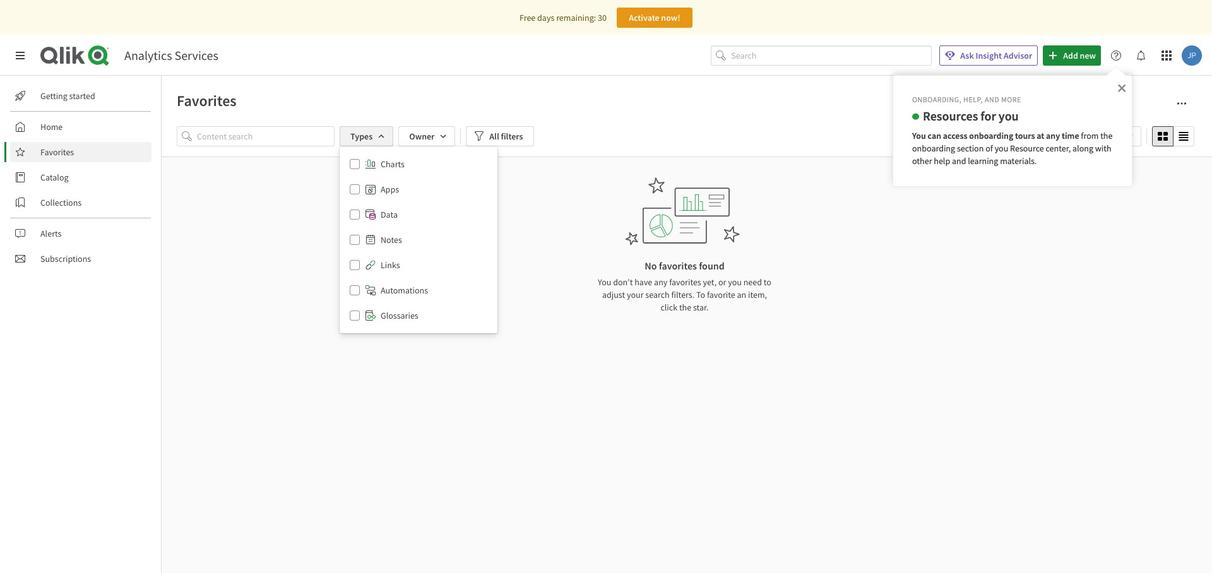 Task type: vqa. For each thing, say whether or not it's contained in the screenshot.
second '-' from the right
no



Task type: locate. For each thing, give the bounding box(es) containing it.
an
[[737, 289, 747, 301]]

apps
[[381, 184, 399, 195]]

you right the of
[[995, 143, 1009, 154]]

subscriptions link
[[10, 249, 152, 269]]

any right 'at'
[[1046, 130, 1060, 141]]

all
[[490, 131, 499, 142]]

0 vertical spatial favorites
[[177, 91, 237, 111]]

subscriptions
[[40, 253, 91, 265]]

and inside the from the onboarding section of you resource center, along with other help and learning materials.
[[952, 155, 966, 166]]

along
[[1073, 143, 1094, 154]]

0 horizontal spatial and
[[952, 155, 966, 166]]

1 vertical spatial any
[[654, 277, 668, 288]]

favorites right no
[[659, 260, 697, 272]]

1 horizontal spatial onboarding
[[969, 130, 1014, 141]]

0 vertical spatial and
[[985, 95, 1000, 104]]

0 horizontal spatial the
[[679, 302, 692, 313]]

more
[[1001, 95, 1022, 104]]

× button
[[1118, 78, 1127, 96]]

Recently used field
[[1061, 126, 1142, 146]]

1 horizontal spatial any
[[1046, 130, 1060, 141]]

have
[[635, 277, 652, 288]]

the down filters.
[[679, 302, 692, 313]]

collections
[[40, 197, 82, 208]]

you up adjust
[[598, 277, 611, 288]]

glossaries
[[381, 310, 418, 321]]

switch view group
[[1152, 126, 1195, 146]]

1 horizontal spatial and
[[985, 95, 1000, 104]]

filters
[[501, 131, 523, 142]]

onboarding, help, and more
[[912, 95, 1022, 104]]

filters region
[[177, 124, 1197, 333]]

of
[[986, 143, 993, 154]]

1 vertical spatial you
[[995, 143, 1009, 154]]

click
[[661, 302, 678, 313]]

favorite
[[707, 289, 735, 301]]

the
[[1101, 130, 1113, 141], [679, 302, 692, 313]]

for
[[981, 108, 996, 124]]

with
[[1095, 143, 1112, 154]]

resources
[[923, 108, 978, 124]]

you left can
[[912, 130, 926, 141]]

0 horizontal spatial favorites
[[40, 146, 74, 158]]

no favorites found you don't have any favorites yet, or you need to adjust your search filters. to favorite an item, click the star.
[[598, 260, 772, 313]]

0 vertical spatial onboarding
[[969, 130, 1014, 141]]

favorites
[[659, 260, 697, 272], [669, 277, 701, 288]]

free
[[520, 12, 536, 23]]

data
[[381, 209, 398, 220]]

catalog link
[[10, 167, 152, 188]]

activate now!
[[629, 12, 681, 23]]

analytics services
[[124, 47, 218, 63]]

or
[[719, 277, 726, 288]]

access
[[943, 130, 968, 141]]

navigation pane element
[[0, 81, 161, 274]]

materials.
[[1000, 155, 1037, 166]]

you inside "no favorites found you don't have any favorites yet, or you need to adjust your search filters. to favorite an item, click the star."
[[728, 277, 742, 288]]

recently
[[1070, 131, 1101, 142]]

1 horizontal spatial the
[[1101, 130, 1113, 141]]

you
[[912, 130, 926, 141], [598, 277, 611, 288]]

Content search text field
[[197, 126, 335, 147]]

any inside × dialog
[[1046, 130, 1060, 141]]

collections link
[[10, 193, 152, 213]]

you
[[999, 108, 1019, 124], [995, 143, 1009, 154], [728, 277, 742, 288]]

searchbar element
[[711, 45, 932, 66]]

1 vertical spatial you
[[598, 277, 611, 288]]

0 horizontal spatial any
[[654, 277, 668, 288]]

from the onboarding section of you resource center, along with other help and learning materials.
[[912, 130, 1115, 166]]

your
[[627, 289, 644, 301]]

you inside the from the onboarding section of you resource center, along with other help and learning materials.
[[995, 143, 1009, 154]]

any inside "no favorites found you don't have any favorites yet, or you need to adjust your search filters. to favorite an item, click the star."
[[654, 277, 668, 288]]

resources for you
[[923, 108, 1019, 124]]

new
[[1080, 50, 1096, 61]]

× dialog
[[893, 75, 1133, 187]]

onboarding
[[969, 130, 1014, 141], [912, 143, 955, 154]]

you right the or
[[728, 277, 742, 288]]

close sidebar menu image
[[15, 51, 25, 61]]

you inside "no favorites found you don't have any favorites yet, or you need to adjust your search filters. to favorite an item, click the star."
[[598, 277, 611, 288]]

help
[[934, 155, 950, 166]]

the up 'with'
[[1101, 130, 1113, 141]]

favorites link
[[10, 142, 152, 162]]

owner button
[[399, 126, 455, 146]]

favorites
[[177, 91, 237, 111], [40, 146, 74, 158]]

any for access
[[1046, 130, 1060, 141]]

0 vertical spatial any
[[1046, 130, 1060, 141]]

favorites up catalog
[[40, 146, 74, 158]]

1 vertical spatial the
[[679, 302, 692, 313]]

getting
[[40, 90, 67, 102]]

item,
[[748, 289, 767, 301]]

and down section
[[952, 155, 966, 166]]

×
[[1118, 78, 1127, 96]]

onboarding up the of
[[969, 130, 1014, 141]]

analytics
[[124, 47, 172, 63]]

to
[[697, 289, 705, 301]]

more actions image
[[1177, 99, 1187, 109]]

you down more
[[999, 108, 1019, 124]]

analytics services element
[[124, 47, 218, 63]]

catalog
[[40, 172, 69, 183]]

notes
[[381, 234, 402, 246]]

0 horizontal spatial you
[[598, 277, 611, 288]]

any
[[1046, 130, 1060, 141], [654, 277, 668, 288]]

1 vertical spatial and
[[952, 155, 966, 166]]

1 horizontal spatial favorites
[[177, 91, 237, 111]]

1 vertical spatial onboarding
[[912, 143, 955, 154]]

any up search
[[654, 277, 668, 288]]

types
[[350, 131, 373, 142]]

1 horizontal spatial you
[[912, 130, 926, 141]]

add new button
[[1043, 45, 1101, 66]]

the inside the from the onboarding section of you resource center, along with other help and learning materials.
[[1101, 130, 1113, 141]]

1 vertical spatial favorites
[[40, 146, 74, 158]]

0 vertical spatial the
[[1101, 130, 1113, 141]]

types button
[[340, 126, 394, 146]]

add
[[1063, 50, 1078, 61]]

favorites down "services"
[[177, 91, 237, 111]]

0 vertical spatial you
[[912, 130, 926, 141]]

favorites up filters.
[[669, 277, 701, 288]]

and up the for
[[985, 95, 1000, 104]]

2 vertical spatial you
[[728, 277, 742, 288]]

owner
[[409, 131, 435, 142]]

1 vertical spatial favorites
[[669, 277, 701, 288]]

alerts link
[[10, 224, 152, 244]]

onboarding down can
[[912, 143, 955, 154]]

0 horizontal spatial onboarding
[[912, 143, 955, 154]]

star.
[[693, 302, 709, 313]]



Task type: describe. For each thing, give the bounding box(es) containing it.
any for found
[[654, 277, 668, 288]]

found
[[699, 260, 725, 272]]

all filters
[[490, 131, 523, 142]]

add new
[[1063, 50, 1096, 61]]

used
[[1103, 131, 1121, 142]]

days
[[537, 12, 555, 23]]

0 vertical spatial you
[[999, 108, 1019, 124]]

recently used
[[1070, 131, 1121, 142]]

section
[[957, 143, 984, 154]]

from
[[1081, 130, 1099, 141]]

charts
[[381, 158, 405, 170]]

home
[[40, 121, 63, 133]]

ask
[[961, 50, 974, 61]]

yet,
[[703, 277, 717, 288]]

now!
[[661, 12, 681, 23]]

you inside × dialog
[[912, 130, 926, 141]]

activate now! link
[[617, 8, 693, 28]]

automations
[[381, 285, 428, 296]]

30
[[598, 12, 607, 23]]

onboarding inside the from the onboarding section of you resource center, along with other help and learning materials.
[[912, 143, 955, 154]]

activate
[[629, 12, 660, 23]]

resource
[[1010, 143, 1044, 154]]

home link
[[10, 117, 152, 137]]

services
[[175, 47, 218, 63]]

can
[[928, 130, 942, 141]]

other
[[912, 155, 932, 166]]

Search text field
[[731, 45, 932, 66]]

adjust
[[602, 289, 625, 301]]

you can access onboarding tours at any time
[[912, 130, 1080, 141]]

getting started link
[[10, 86, 152, 106]]

need
[[744, 277, 762, 288]]

filters.
[[672, 289, 695, 301]]

all filters button
[[466, 126, 534, 146]]

getting started
[[40, 90, 95, 102]]

links
[[381, 260, 400, 271]]

james peterson image
[[1182, 45, 1202, 66]]

started
[[69, 90, 95, 102]]

remaining:
[[556, 12, 596, 23]]

alerts
[[40, 228, 62, 239]]

advisor
[[1004, 50, 1033, 61]]

0 vertical spatial favorites
[[659, 260, 697, 272]]

tours
[[1015, 130, 1035, 141]]

help,
[[964, 95, 983, 104]]

search
[[646, 289, 670, 301]]

free days remaining: 30
[[520, 12, 607, 23]]

time
[[1062, 130, 1080, 141]]

the inside "no favorites found you don't have any favorites yet, or you need to adjust your search filters. to favorite an item, click the star."
[[679, 302, 692, 313]]

no
[[645, 260, 657, 272]]

onboarding,
[[912, 95, 962, 104]]

ask insight advisor
[[961, 50, 1033, 61]]

ask insight advisor button
[[940, 45, 1038, 66]]

at
[[1037, 130, 1045, 141]]

don't
[[613, 277, 633, 288]]

favorites inside navigation pane element
[[40, 146, 74, 158]]

center,
[[1046, 143, 1071, 154]]

insight
[[976, 50, 1002, 61]]

learning
[[968, 155, 999, 166]]

to
[[764, 277, 772, 288]]



